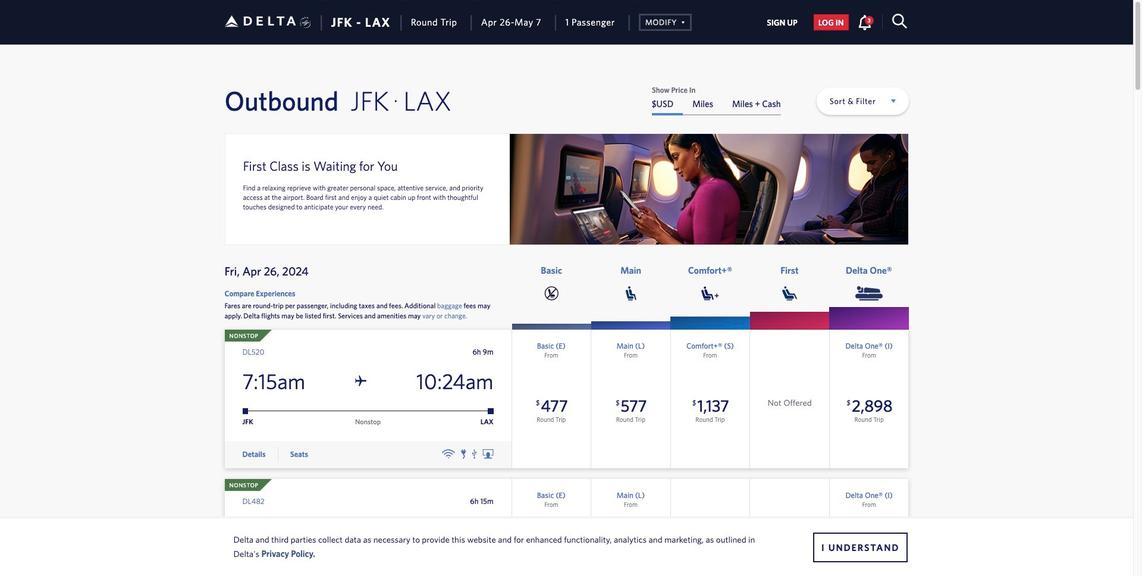 Task type: vqa. For each thing, say whether or not it's contained in the screenshot.
May
no



Task type: locate. For each thing, give the bounding box(es) containing it.
main image
[[626, 286, 637, 301]]

first image
[[782, 286, 797, 301]]

delta air lines image
[[225, 3, 296, 40]]

advsearchtriangle image
[[677, 16, 685, 27]]

personal entertainment image
[[483, 449, 494, 459]]

main content
[[652, 86, 781, 115]]

comfort+&#174; image
[[702, 286, 719, 301]]

110v ac power image
[[461, 449, 466, 459]]

usb power image
[[472, 449, 477, 459]]

banner image image
[[510, 134, 908, 245]]

show price in element
[[652, 86, 781, 94]]

plane image
[[355, 375, 367, 387]]

wi fi image
[[442, 449, 455, 459]]



Task type: describe. For each thing, give the bounding box(es) containing it.
delta one&#174; image
[[855, 286, 883, 301]]

basic image
[[544, 286, 559, 301]]

plane image
[[358, 525, 370, 537]]

skyteam image
[[300, 4, 311, 41]]



